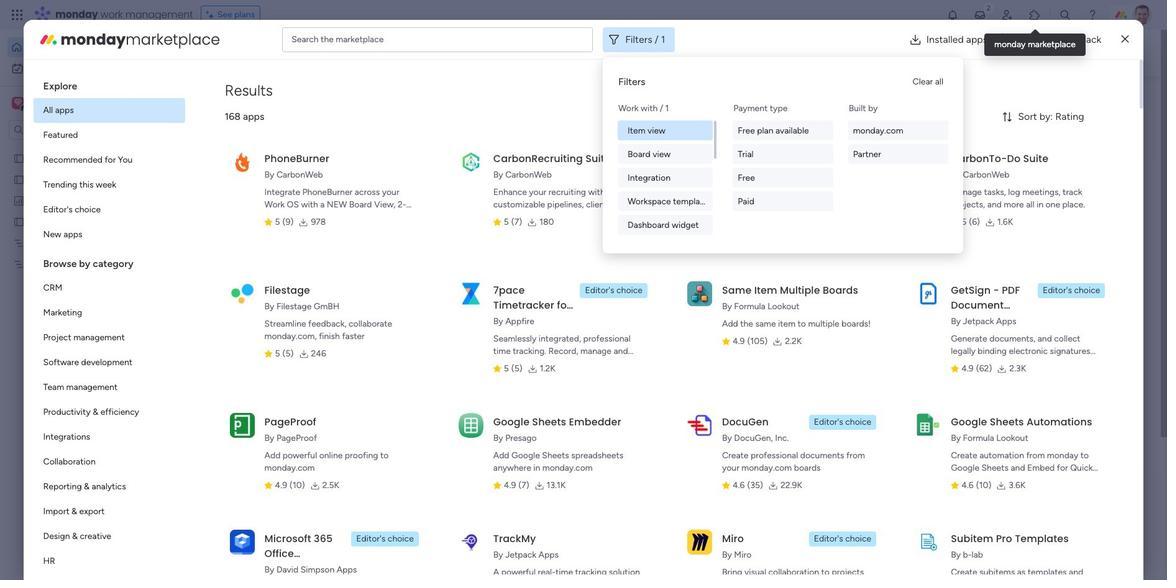 Task type: locate. For each thing, give the bounding box(es) containing it.
dapulse x slim image
[[1121, 32, 1129, 47]]

terry turtle image
[[1132, 5, 1152, 25], [259, 556, 283, 580]]

public board image up public dashboard image
[[13, 173, 25, 185]]

1 vertical spatial terry turtle image
[[259, 556, 283, 580]]

notifications image
[[946, 9, 959, 21]]

update feed image
[[974, 9, 986, 21]]

option
[[7, 37, 151, 57], [7, 58, 151, 78], [33, 98, 185, 123], [33, 123, 185, 148], [0, 147, 158, 149], [33, 148, 185, 173], [33, 173, 185, 198], [33, 198, 185, 222], [33, 222, 185, 247], [33, 276, 185, 301], [33, 301, 185, 326], [33, 326, 185, 350], [33, 350, 185, 375], [33, 375, 185, 400], [33, 400, 185, 425], [33, 425, 185, 450], [33, 450, 185, 475], [33, 475, 185, 500], [33, 500, 185, 524], [33, 524, 185, 549], [33, 549, 185, 574]]

1 vertical spatial check circle image
[[943, 133, 951, 142]]

terry turtle image
[[259, 511, 283, 536]]

public board image
[[13, 173, 25, 185], [13, 216, 25, 227]]

1 vertical spatial heading
[[33, 247, 185, 276]]

list box
[[33, 70, 185, 580], [0, 145, 158, 442]]

terry turtle image right help image
[[1132, 5, 1152, 25]]

heading
[[33, 70, 185, 98], [33, 247, 185, 276]]

add to favorites image
[[641, 227, 654, 240]]

workspace image
[[12, 96, 24, 110]]

public board image
[[13, 152, 25, 164]]

0 vertical spatial heading
[[33, 70, 185, 98]]

terry turtle image down terry turtle icon
[[259, 556, 283, 580]]

Search in workspace field
[[26, 123, 104, 137]]

2 public board image from the top
[[13, 216, 25, 227]]

check circle image
[[943, 117, 951, 126], [943, 133, 951, 142]]

public board image down public dashboard image
[[13, 216, 25, 227]]

0 vertical spatial public board image
[[13, 173, 25, 185]]

1 check circle image from the top
[[943, 117, 951, 126]]

1 vertical spatial public board image
[[13, 216, 25, 227]]

app logo image
[[230, 150, 255, 174], [458, 150, 483, 174], [687, 150, 712, 174], [916, 150, 941, 174], [230, 281, 255, 306], [458, 281, 483, 306], [687, 281, 712, 306], [916, 281, 941, 306], [230, 413, 255, 438], [458, 413, 483, 438], [687, 413, 712, 438], [916, 413, 941, 438], [230, 530, 255, 555], [458, 530, 483, 555], [687, 530, 712, 555], [916, 530, 941, 555]]

component image
[[684, 246, 695, 258]]

2 image
[[983, 1, 994, 15]]

component image
[[245, 399, 256, 410]]

0 vertical spatial terry turtle image
[[1132, 5, 1152, 25]]

help center element
[[925, 513, 1111, 562]]

select product image
[[11, 9, 24, 21]]

0 vertical spatial check circle image
[[943, 117, 951, 126]]

0 horizontal spatial terry turtle image
[[259, 556, 283, 580]]



Task type: vqa. For each thing, say whether or not it's contained in the screenshot.
Workspace options image
no



Task type: describe. For each thing, give the bounding box(es) containing it.
help image
[[1086, 9, 1099, 21]]

workspace selection element
[[12, 96, 104, 112]]

1 heading from the top
[[33, 70, 185, 98]]

v2 user feedback image
[[935, 46, 944, 60]]

workspace image
[[14, 96, 22, 110]]

2 heading from the top
[[33, 247, 185, 276]]

see plans image
[[206, 8, 217, 22]]

public dashboard image
[[13, 195, 25, 206]]

1 horizontal spatial terry turtle image
[[1132, 5, 1152, 25]]

1 public board image from the top
[[13, 173, 25, 185]]

invite members image
[[1001, 9, 1014, 21]]

v2 bolt switch image
[[1032, 46, 1039, 60]]

monday marketplace image
[[38, 30, 58, 49]]

search everything image
[[1059, 9, 1071, 21]]

circle o image
[[943, 148, 951, 158]]

templates image image
[[936, 250, 1100, 336]]

quick search results list box
[[229, 116, 895, 433]]

close recently visited image
[[229, 101, 244, 116]]

2 check circle image from the top
[[943, 133, 951, 142]]

getting started element
[[925, 453, 1111, 503]]

circle o image
[[943, 164, 951, 174]]

monday marketplace image
[[1028, 9, 1041, 21]]

public dashboard image
[[684, 227, 697, 240]]



